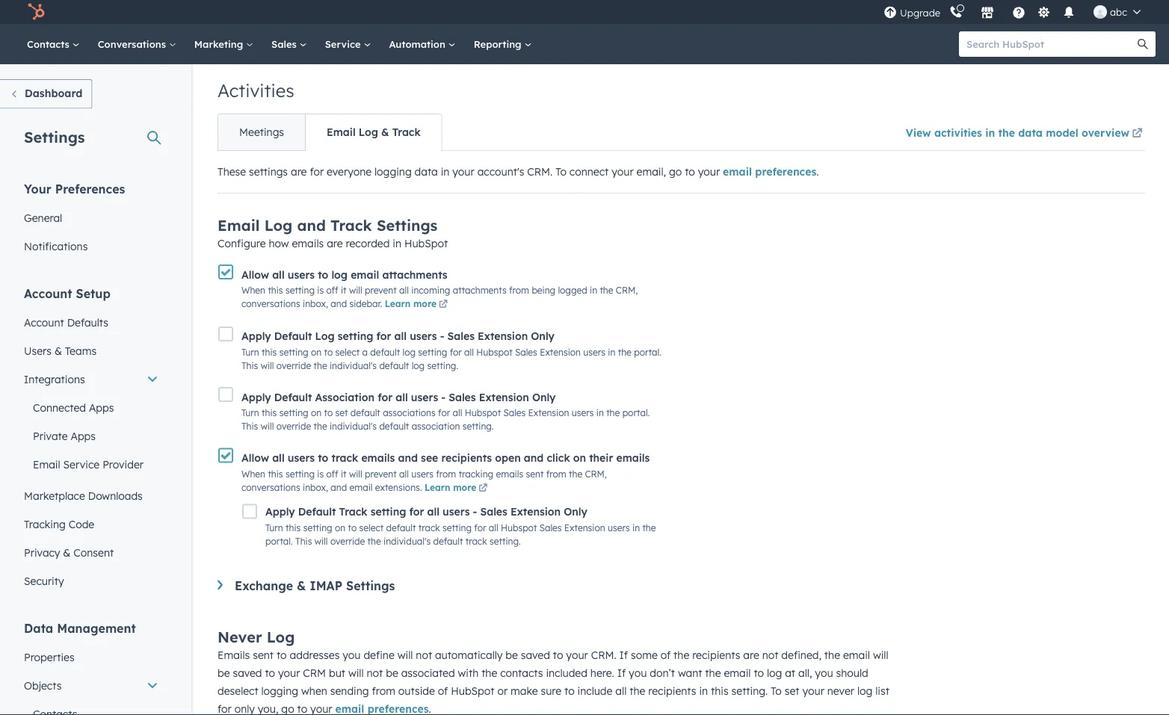 Task type: locate. For each thing, give the bounding box(es) containing it.
if right here.
[[618, 667, 626, 680]]

email
[[327, 126, 356, 139], [218, 216, 260, 235], [33, 458, 60, 471]]

from up the email preferences .
[[372, 685, 396, 698]]

inbox, inside when this setting is off it will prevent all users from tracking emails sent from the crm, conversations inbox, and email extensions.
[[303, 482, 328, 493]]

1 vertical spatial data
[[415, 165, 438, 178]]

override
[[277, 360, 311, 371], [277, 421, 311, 432], [330, 536, 365, 547]]

should
[[837, 667, 869, 680]]

on inside 'apply default track setting for all users - sales extension only turn this setting on to select default track setting for all hubspot sales extension users in the portal. this will override the individual's default track setting.'
[[335, 523, 346, 534]]

0 vertical spatial portal.
[[634, 347, 662, 358]]

&
[[381, 126, 389, 139], [55, 344, 62, 358], [63, 546, 71, 559], [297, 578, 306, 593]]

setting.
[[427, 360, 459, 371], [463, 421, 494, 432], [490, 536, 521, 547], [732, 685, 768, 698]]

0 vertical spatial logging
[[375, 165, 412, 178]]

setting. inside 'apply default track setting for all users - sales extension only turn this setting on to select default track setting for all hubspot sales extension users in the portal. this will override the individual's default track setting.'
[[490, 536, 521, 547]]

users & teams link
[[15, 337, 168, 365]]

privacy & consent link
[[15, 539, 168, 567]]

when inside when this setting is off it will prevent all incoming attachments from being logged in the crm, conversations inbox, and sidebar.
[[242, 285, 266, 296]]

1 horizontal spatial set
[[785, 685, 800, 698]]

default inside 'apply default track setting for all users - sales extension only turn this setting on to select default track setting for all hubspot sales extension users in the portal. this will override the individual's default track setting.'
[[298, 505, 336, 518]]

account up the users
[[24, 316, 64, 329]]

on inside apply default log setting for all users - sales extension only turn this setting on to select a default log setting for all hubspot sales extension users in the portal. this will override the individual's default log setting.
[[311, 347, 322, 358]]

1 vertical spatial to
[[771, 685, 782, 698]]

2 off from the top
[[326, 468, 339, 480]]

not down define
[[367, 667, 383, 680]]

only
[[235, 703, 255, 716]]

automatically
[[435, 649, 503, 662]]

for up associations
[[378, 391, 393, 404]]

emails inside the email log and track settings configure how emails are recorded in hubspot
[[292, 237, 324, 250]]

select down extensions.
[[359, 523, 384, 534]]

0 vertical spatial sent
[[526, 468, 544, 480]]

1 vertical spatial learn more
[[425, 482, 477, 493]]

hubspot inside apply default association for all users - sales extension only turn this setting on to set default associations for all hubspot sales extension users in the portal. this will override the individual's default association setting.
[[465, 408, 501, 419]]

track for &
[[392, 126, 421, 139]]

apply for apply default track setting for all users - sales extension only
[[266, 505, 295, 518]]

of up don't
[[661, 649, 671, 662]]

conversations for when this setting is off it will prevent all incoming attachments from being logged in the crm, conversations inbox, and sidebar.
[[242, 298, 300, 310]]

caret image
[[218, 581, 223, 590]]

this inside apply default log setting for all users - sales extension only turn this setting on to select a default log setting for all hubspot sales extension users in the portal. this will override the individual's default log setting.
[[262, 347, 277, 358]]

1 horizontal spatial more
[[453, 482, 477, 493]]

2 vertical spatial -
[[473, 505, 477, 518]]

2 vertical spatial are
[[744, 649, 760, 662]]

apply default track setting for all users - sales extension only turn this setting on to select default track setting for all hubspot sales extension users in the portal. this will override the individual's default track setting.
[[266, 505, 656, 547]]

logging up you,
[[261, 685, 299, 698]]

all
[[272, 268, 285, 281], [399, 285, 409, 296], [395, 330, 407, 343], [465, 347, 474, 358], [396, 391, 408, 404], [453, 408, 462, 419], [272, 452, 285, 465], [399, 468, 409, 480], [427, 505, 440, 518], [489, 523, 499, 534], [616, 685, 627, 698]]

log up everyone
[[359, 126, 378, 139]]

you down some
[[629, 667, 647, 680]]

upgrade image
[[884, 6, 898, 20]]

want
[[678, 667, 703, 680]]

service right sales 'link'
[[325, 38, 364, 50]]

0 horizontal spatial you
[[343, 649, 361, 662]]

0 vertical spatial account
[[24, 286, 72, 301]]

1 horizontal spatial email
[[218, 216, 260, 235]]

1 vertical spatial conversations
[[242, 482, 300, 493]]

prevent
[[365, 285, 397, 296], [365, 468, 397, 480]]

2 account from the top
[[24, 316, 64, 329]]

1 vertical spatial more
[[453, 482, 477, 493]]

1 conversations from the top
[[242, 298, 300, 310]]

track inside 'navigation'
[[392, 126, 421, 139]]

or
[[498, 685, 508, 698]]

1 horizontal spatial crm,
[[616, 285, 638, 296]]

log up associations
[[412, 360, 425, 371]]

data down email log & track
[[415, 165, 438, 178]]

when for when this setting is off it will prevent all incoming attachments from being logged in the crm, conversations inbox, and sidebar.
[[242, 285, 266, 296]]

settings up recorded
[[377, 216, 438, 235]]

0 vertical spatial -
[[440, 330, 445, 343]]

are
[[291, 165, 307, 178], [327, 237, 343, 250], [744, 649, 760, 662]]

not up associated
[[416, 649, 432, 662]]

default right a
[[370, 347, 400, 358]]

0 vertical spatial email
[[327, 126, 356, 139]]

for down extensions.
[[409, 505, 424, 518]]

email inside 'link'
[[33, 458, 60, 471]]

0 vertical spatial settings
[[24, 128, 85, 146]]

0 vertical spatial set
[[335, 408, 348, 419]]

email preferences link for these settings are for everyone logging data in your account's crm. to connect your email, go to your email preferences .
[[723, 165, 817, 178]]

& for privacy & consent
[[63, 546, 71, 559]]

- for log
[[440, 330, 445, 343]]

the inside when this setting is off it will prevent all users from tracking emails sent from the crm, conversations inbox, and email extensions.
[[569, 468, 583, 480]]

1 inbox, from the top
[[303, 298, 328, 310]]

service inside service link
[[325, 38, 364, 50]]

if left some
[[620, 649, 628, 662]]

contacts
[[27, 38, 72, 50]]

1 vertical spatial email
[[218, 216, 260, 235]]

only inside apply default log setting for all users - sales extension only turn this setting on to select a default log setting for all hubspot sales extension users in the portal. this will override the individual's default log setting.
[[531, 330, 555, 343]]

this inside apply default association for all users - sales extension only turn this setting on to set default associations for all hubspot sales extension users in the portal. this will override the individual's default association setting.
[[262, 408, 277, 419]]

menu
[[883, 0, 1152, 24]]

make
[[511, 685, 538, 698]]

1 vertical spatial track
[[331, 216, 372, 235]]

default inside apply default association for all users - sales extension only turn this setting on to set default associations for all hubspot sales extension users in the portal. this will override the individual's default association setting.
[[274, 391, 312, 404]]

0 horizontal spatial hubspot
[[405, 237, 448, 250]]

learn more for incoming
[[385, 298, 437, 310]]

- inside apply default log setting for all users - sales extension only turn this setting on to select a default log setting for all hubspot sales extension users in the portal. this will override the individual's default log setting.
[[440, 330, 445, 343]]

2 vertical spatial default
[[298, 505, 336, 518]]

set down association
[[335, 408, 348, 419]]

in inside emails sent to addresses you define will not automatically be saved to your crm. if some of the recipients are not defined, the email will be saved to your crm but will not be associated with the contacts included here. if you don't want the email to log at all, you should deselect logging when sending from outside of hubspot or make sure to include all the recipients in this setting. to set your never log list for only you, go to your
[[700, 685, 708, 698]]

to inside 'apply default track setting for all users - sales extension only turn this setting on to select default track setting for all hubspot sales extension users in the portal. this will override the individual's default track setting.'
[[348, 523, 357, 534]]

off
[[326, 285, 339, 296], [326, 468, 339, 480]]

off for sidebar.
[[326, 285, 339, 296]]

0 horizontal spatial data
[[415, 165, 438, 178]]

1 vertical spatial allow
[[242, 452, 269, 465]]

0 vertical spatial track
[[332, 452, 358, 465]]

only inside apply default association for all users - sales extension only turn this setting on to set default associations for all hubspot sales extension users in the portal. this will override the individual's default association setting.
[[532, 391, 556, 404]]

0 horizontal spatial sent
[[253, 649, 274, 662]]

2 is from the top
[[317, 468, 324, 480]]

account defaults link
[[15, 309, 168, 337]]

0 horizontal spatial .
[[429, 703, 431, 716]]

private
[[33, 430, 68, 443]]

select
[[335, 347, 360, 358], [359, 523, 384, 534]]

prevent for sidebar.
[[365, 285, 397, 296]]

it inside when this setting is off it will prevent all users from tracking emails sent from the crm, conversations inbox, and email extensions.
[[341, 468, 347, 480]]

emails right how
[[292, 237, 324, 250]]

log for email log and track settings configure how emails are recorded in hubspot
[[265, 216, 293, 235]]

extension up open
[[479, 391, 529, 404]]

1 vertical spatial individual's
[[330, 421, 377, 432]]

crm, right logged
[[616, 285, 638, 296]]

1 is from the top
[[317, 285, 324, 296]]

learn down see
[[425, 482, 451, 493]]

view activities in the data model overview
[[906, 126, 1130, 139]]

1 horizontal spatial sent
[[526, 468, 544, 480]]

learn more link
[[385, 298, 450, 312], [425, 482, 490, 495]]

inbox, for email
[[303, 482, 328, 493]]

data management element
[[15, 620, 168, 716]]

privacy & consent
[[24, 546, 114, 559]]

2 vertical spatial hubspot
[[501, 523, 537, 534]]

learn more
[[385, 298, 437, 310], [425, 482, 477, 493]]

dashboard
[[25, 87, 83, 100]]

notifications image
[[1063, 7, 1076, 20]]

is
[[317, 285, 324, 296], [317, 468, 324, 480]]

2 it from the top
[[341, 468, 347, 480]]

- for track
[[473, 505, 477, 518]]

1 horizontal spatial logging
[[375, 165, 412, 178]]

1 vertical spatial is
[[317, 468, 324, 480]]

1 vertical spatial default
[[274, 391, 312, 404]]

0 vertical spatial go
[[669, 165, 682, 178]]

0 vertical spatial to
[[556, 165, 567, 178]]

sales up the activities
[[272, 38, 300, 50]]

be down define
[[386, 667, 398, 680]]

1 vertical spatial hubspot
[[451, 685, 495, 698]]

1 vertical spatial attachments
[[453, 285, 507, 296]]

go
[[669, 165, 682, 178], [281, 703, 294, 716]]

this inside when this setting is off it will prevent all incoming attachments from being logged in the crm, conversations inbox, and sidebar.
[[268, 285, 283, 296]]

on left a
[[311, 347, 322, 358]]

default down association
[[351, 408, 381, 419]]

recipients up want
[[693, 649, 741, 662]]

1 vertical spatial apply
[[242, 391, 271, 404]]

1 horizontal spatial preferences
[[756, 165, 817, 178]]

2 horizontal spatial not
[[763, 649, 779, 662]]

more
[[414, 298, 437, 310], [453, 482, 477, 493]]

all inside when this setting is off it will prevent all users from tracking emails sent from the crm, conversations inbox, and email extensions.
[[399, 468, 409, 480]]

1 vertical spatial it
[[341, 468, 347, 480]]

preferences
[[756, 165, 817, 178], [368, 703, 429, 716]]

will inside apply default log setting for all users - sales extension only turn this setting on to select a default log setting for all hubspot sales extension users in the portal. this will override the individual's default log setting.
[[261, 360, 274, 371]]

select inside 'apply default track setting for all users - sales extension only turn this setting on to select default track setting for all hubspot sales extension users in the portal. this will override the individual's default track setting.'
[[359, 523, 384, 534]]

be
[[506, 649, 518, 662], [218, 667, 230, 680], [386, 667, 398, 680]]

preferences
[[55, 181, 125, 196]]

extension
[[478, 330, 528, 343], [540, 347, 581, 358], [479, 391, 529, 404], [528, 408, 569, 419], [511, 505, 561, 518], [565, 523, 606, 534]]

how
[[269, 237, 289, 250]]

data
[[24, 621, 53, 636]]

prevent up extensions.
[[365, 468, 397, 480]]

2 horizontal spatial be
[[506, 649, 518, 662]]

the
[[999, 126, 1016, 139], [600, 285, 614, 296], [618, 347, 632, 358], [314, 360, 327, 371], [607, 408, 620, 419], [314, 421, 327, 432], [569, 468, 583, 480], [643, 523, 656, 534], [368, 536, 381, 547], [674, 649, 690, 662], [825, 649, 841, 662], [482, 667, 498, 680], [706, 667, 721, 680], [630, 685, 646, 698]]

settings link
[[1035, 4, 1054, 20]]

1 when from the top
[[242, 285, 266, 296]]

more down tracking
[[453, 482, 477, 493]]

only
[[531, 330, 555, 343], [532, 391, 556, 404], [564, 505, 588, 518]]

connect
[[570, 165, 609, 178]]

on down association
[[311, 408, 322, 419]]

2 vertical spatial this
[[295, 536, 312, 547]]

0 vertical spatial of
[[661, 649, 671, 662]]

hubspot down with
[[451, 685, 495, 698]]

only up 'click'
[[532, 391, 556, 404]]

if
[[620, 649, 628, 662], [618, 667, 626, 680]]

apps
[[89, 401, 114, 414], [71, 430, 96, 443]]

this inside apply default association for all users - sales extension only turn this setting on to set default associations for all hubspot sales extension users in the portal. this will override the individual's default association setting.
[[242, 421, 258, 432]]

link opens in a new window image
[[1133, 125, 1143, 143], [1133, 129, 1143, 139], [439, 298, 448, 312], [439, 301, 448, 310], [479, 482, 488, 495]]

associated
[[401, 667, 455, 680]]

1 vertical spatial portal.
[[623, 408, 650, 419]]

these
[[218, 165, 246, 178]]

1 vertical spatial recipients
[[693, 649, 741, 662]]

individual's inside apply default log setting for all users - sales extension only turn this setting on to select a default log setting for all hubspot sales extension users in the portal. this will override the individual's default log setting.
[[330, 360, 377, 371]]

hubspot image
[[27, 3, 45, 21]]

users inside when this setting is off it will prevent all users from tracking emails sent from the crm, conversations inbox, and email extensions.
[[412, 468, 434, 480]]

service inside email service provider 'link'
[[63, 458, 100, 471]]

settings right imap
[[346, 578, 395, 593]]

recipients down don't
[[649, 685, 697, 698]]

1 horizontal spatial are
[[327, 237, 343, 250]]

0 vertical spatial track
[[392, 126, 421, 139]]

select for log
[[335, 347, 360, 358]]

2 vertical spatial only
[[564, 505, 588, 518]]

from inside emails sent to addresses you define will not automatically be saved to your crm. if some of the recipients are not defined, the email will be saved to your crm but will not be associated with the contacts included here. if you don't want the email to log at all, you should deselect logging when sending from outside of hubspot or make sure to include all the recipients in this setting. to set your never log list for only you, go to your
[[372, 685, 396, 698]]

integrations
[[24, 373, 85, 386]]

1 allow from the top
[[242, 268, 269, 281]]

link opens in a new window image inside learn more link
[[439, 301, 448, 310]]

1 horizontal spatial .
[[817, 165, 819, 178]]

extension down logged
[[540, 347, 581, 358]]

are left defined,
[[744, 649, 760, 662]]

email up everyone
[[327, 126, 356, 139]]

email down private
[[33, 458, 60, 471]]

prevent inside when this setting is off it will prevent all users from tracking emails sent from the crm, conversations inbox, and email extensions.
[[365, 468, 397, 480]]

1 vertical spatial settings
[[377, 216, 438, 235]]

0 horizontal spatial saved
[[233, 667, 262, 680]]

2 vertical spatial override
[[330, 536, 365, 547]]

1 vertical spatial turn
[[242, 408, 259, 419]]

more down incoming
[[414, 298, 437, 310]]

users
[[24, 344, 52, 358]]

crm, for when this setting is off it will prevent all incoming attachments from being logged in the crm, conversations inbox, and sidebar.
[[616, 285, 638, 296]]

from
[[509, 285, 530, 296], [436, 468, 456, 480], [547, 468, 567, 480], [372, 685, 396, 698]]

crm. up here.
[[591, 649, 617, 662]]

select for track
[[359, 523, 384, 534]]

sent right tracking
[[526, 468, 544, 480]]

log
[[332, 268, 348, 281], [403, 347, 416, 358], [412, 360, 425, 371], [767, 667, 783, 680], [858, 685, 873, 698]]

log up how
[[265, 216, 293, 235]]

go right you,
[[281, 703, 294, 716]]

1 vertical spatial apps
[[71, 430, 96, 443]]

downloads
[[88, 490, 143, 503]]

service link
[[316, 24, 380, 64]]

objects
[[24, 680, 62, 693]]

setting inside when this setting is off it will prevent all users from tracking emails sent from the crm, conversations inbox, and email extensions.
[[286, 468, 315, 480]]

0 vertical spatial crm,
[[616, 285, 638, 296]]

allow all users to log email attachments
[[242, 268, 448, 281]]

to inside apply default log setting for all users - sales extension only turn this setting on to select a default log setting for all hubspot sales extension users in the portal. this will override the individual's default log setting.
[[324, 347, 333, 358]]

service down private apps link
[[63, 458, 100, 471]]

0 vertical spatial apply
[[242, 330, 271, 343]]

0 vertical spatial conversations
[[242, 298, 300, 310]]

exchange & imap settings button
[[218, 578, 1146, 593]]

your preferences element
[[15, 181, 168, 261]]

privacy
[[24, 546, 60, 559]]

1 it from the top
[[341, 285, 347, 296]]

1 horizontal spatial hubspot
[[451, 685, 495, 698]]

apps for private apps
[[71, 430, 96, 443]]

marketplace downloads link
[[15, 482, 168, 510]]

log for never log
[[267, 628, 295, 646]]

help image
[[1013, 7, 1026, 20]]

2 allow from the top
[[242, 452, 269, 465]]

apply
[[242, 330, 271, 343], [242, 391, 271, 404], [266, 505, 295, 518]]

recipients up tracking
[[442, 452, 492, 465]]

1 prevent from the top
[[365, 285, 397, 296]]

activities
[[935, 126, 983, 139]]

1 horizontal spatial not
[[416, 649, 432, 662]]

hubspot up incoming
[[405, 237, 448, 250]]

apply for apply default log setting for all users - sales extension only
[[242, 330, 271, 343]]

track down link opens in a new window image
[[466, 536, 487, 547]]

1 horizontal spatial learn
[[425, 482, 451, 493]]

consent
[[74, 546, 114, 559]]

1 vertical spatial crm,
[[585, 468, 607, 480]]

management
[[57, 621, 136, 636]]

sent down never log
[[253, 649, 274, 662]]

are inside emails sent to addresses you define will not automatically be saved to your crm. if some of the recipients are not defined, the email will be saved to your crm but will not be associated with the contacts included here. if you don't want the email to log at all, you should deselect logging when sending from outside of hubspot or make sure to include all the recipients in this setting. to set your never log list for only you, go to your
[[744, 649, 760, 662]]

attachments right incoming
[[453, 285, 507, 296]]

properties link
[[15, 644, 168, 672]]

the inside when this setting is off it will prevent all incoming attachments from being logged in the crm, conversations inbox, and sidebar.
[[600, 285, 614, 296]]

0 vertical spatial prevent
[[365, 285, 397, 296]]

2 vertical spatial apply
[[266, 505, 295, 518]]

log inside apply default log setting for all users - sales extension only turn this setting on to select a default log setting for all hubspot sales extension users in the portal. this will override the individual's default log setting.
[[315, 330, 335, 343]]

when inside when this setting is off it will prevent all users from tracking emails sent from the crm, conversations inbox, and email extensions.
[[242, 468, 266, 480]]

only down 'click'
[[564, 505, 588, 518]]

0 vertical spatial hubspot
[[477, 347, 513, 358]]

objects button
[[15, 672, 168, 700]]

on up imap
[[335, 523, 346, 534]]

allow for allow all users to log email attachments
[[242, 268, 269, 281]]

turn inside 'apply default track setting for all users - sales extension only turn this setting on to select default track setting for all hubspot sales extension users in the portal. this will override the individual's default track setting.'
[[266, 523, 283, 534]]

crm, inside when this setting is off it will prevent all users from tracking emails sent from the crm, conversations inbox, and email extensions.
[[585, 468, 607, 480]]

prevent up sidebar.
[[365, 285, 397, 296]]

recorded
[[346, 237, 390, 250]]

emails sent to addresses you define will not automatically be saved to your crm. if some of the recipients are not defined, the email will be saved to your crm but will not be associated with the contacts included here. if you don't want the email to log at all, you should deselect logging when sending from outside of hubspot or make sure to include all the recipients in this setting. to set your never log list for only you, go to your
[[218, 649, 890, 716]]

settings
[[24, 128, 85, 146], [377, 216, 438, 235], [346, 578, 395, 593]]

apply inside 'apply default track setting for all users - sales extension only turn this setting on to select default track setting for all hubspot sales extension users in the portal. this will override the individual's default track setting.'
[[266, 505, 295, 518]]

1 vertical spatial only
[[532, 391, 556, 404]]

navigation
[[218, 114, 443, 151]]

0 horizontal spatial attachments
[[383, 268, 448, 281]]

this
[[268, 285, 283, 296], [262, 347, 277, 358], [262, 408, 277, 419], [268, 468, 283, 480], [286, 523, 301, 534], [711, 685, 729, 698]]

are up allow all users to log email attachments
[[327, 237, 343, 250]]

is inside when this setting is off it will prevent all incoming attachments from being logged in the crm, conversations inbox, and sidebar.
[[317, 285, 324, 296]]

2 inbox, from the top
[[303, 482, 328, 493]]

email preferences link
[[723, 165, 817, 178], [335, 703, 429, 716]]

attachments inside when this setting is off it will prevent all incoming attachments from being logged in the crm, conversations inbox, and sidebar.
[[453, 285, 507, 296]]

turn inside apply default log setting for all users - sales extension only turn this setting on to select a default log setting for all hubspot sales extension users in the portal. this will override the individual's default log setting.
[[242, 347, 259, 358]]

0 horizontal spatial email
[[33, 458, 60, 471]]

2 vertical spatial individual's
[[384, 536, 431, 547]]

apply inside apply default association for all users - sales extension only turn this setting on to set default associations for all hubspot sales extension users in the portal. this will override the individual's default association setting.
[[242, 391, 271, 404]]

1 off from the top
[[326, 285, 339, 296]]

0 horizontal spatial to
[[556, 165, 567, 178]]

0 vertical spatial when
[[242, 285, 266, 296]]

apps down integrations button
[[89, 401, 114, 414]]

2 conversations from the top
[[242, 482, 300, 493]]

only inside 'apply default track setting for all users - sales extension only turn this setting on to select default track setting for all hubspot sales extension users in the portal. this will override the individual's default track setting.'
[[564, 505, 588, 518]]

extension down when this setting is off it will prevent all incoming attachments from being logged in the crm, conversations inbox, and sidebar.
[[478, 330, 528, 343]]

this inside when this setting is off it will prevent all users from tracking emails sent from the crm, conversations inbox, and email extensions.
[[268, 468, 283, 480]]

1 vertical spatial go
[[281, 703, 294, 716]]

hubspot
[[477, 347, 513, 358], [465, 408, 501, 419], [501, 523, 537, 534]]

0 horizontal spatial preferences
[[368, 703, 429, 716]]

1 vertical spatial prevent
[[365, 468, 397, 480]]

conversations inside when this setting is off it will prevent all users from tracking emails sent from the crm, conversations inbox, and email extensions.
[[242, 482, 300, 493]]

2 when from the top
[[242, 468, 266, 480]]

apply inside apply default log setting for all users - sales extension only turn this setting on to select a default log setting for all hubspot sales extension users in the portal. this will override the individual's default log setting.
[[242, 330, 271, 343]]

turn inside apply default association for all users - sales extension only turn this setting on to set default associations for all hubspot sales extension users in the portal. this will override the individual's default association setting.
[[242, 408, 259, 419]]

prevent for email
[[365, 468, 397, 480]]

logging right everyone
[[375, 165, 412, 178]]

apps inside connected apps link
[[89, 401, 114, 414]]

emails up extensions.
[[362, 452, 395, 465]]

log inside the email log and track settings configure how emails are recorded in hubspot
[[265, 216, 293, 235]]

1 vertical spatial account
[[24, 316, 64, 329]]

inbox, for sidebar.
[[303, 298, 328, 310]]

off inside when this setting is off it will prevent all incoming attachments from being logged in the crm, conversations inbox, and sidebar.
[[326, 285, 339, 296]]

track
[[392, 126, 421, 139], [331, 216, 372, 235], [339, 505, 368, 518]]

hubspot inside emails sent to addresses you define will not automatically be saved to your crm. if some of the recipients are not defined, the email will be saved to your crm but will not be associated with the contacts included here. if you don't want the email to log at all, you should deselect logging when sending from outside of hubspot or make sure to include all the recipients in this setting. to set your never log list for only you, go to your
[[451, 685, 495, 698]]

1 vertical spatial track
[[419, 523, 440, 534]]

don't
[[650, 667, 675, 680]]

for left only
[[218, 703, 232, 716]]

for inside emails sent to addresses you define will not automatically be saved to your crm. if some of the recipients are not defined, the email will be saved to your crm but will not be associated with the contacts included here. if you don't want the email to log at all, you should deselect logging when sending from outside of hubspot or make sure to include all the recipients in this setting. to set your never log list for only you, go to your
[[218, 703, 232, 716]]

learn right sidebar.
[[385, 298, 411, 310]]

for up 'association'
[[438, 408, 450, 419]]

in inside apply default association for all users - sales extension only turn this setting on to set default associations for all hubspot sales extension users in the portal. this will override the individual's default association setting.
[[597, 408, 604, 419]]

learn more link down tracking
[[425, 482, 490, 495]]

0 horizontal spatial go
[[281, 703, 294, 716]]

set down 'at'
[[785, 685, 800, 698]]

individual's down extensions.
[[384, 536, 431, 547]]

0 vertical spatial learn more link
[[385, 298, 450, 312]]

this inside apply default log setting for all users - sales extension only turn this setting on to select a default log setting for all hubspot sales extension users in the portal. this will override the individual's default log setting.
[[242, 360, 258, 371]]

tracking
[[459, 468, 494, 480]]

default for track
[[298, 505, 336, 518]]

deselect
[[218, 685, 258, 698]]

for down link opens in a new window image
[[474, 523, 486, 534]]

conversations inside when this setting is off it will prevent all incoming attachments from being logged in the crm, conversations inbox, and sidebar.
[[242, 298, 300, 310]]

1 vertical spatial override
[[277, 421, 311, 432]]

turn for apply default track setting for all users - sales extension only
[[266, 523, 283, 534]]

2 prevent from the top
[[365, 468, 397, 480]]

from inside when this setting is off it will prevent all incoming attachments from being logged in the crm, conversations inbox, and sidebar.
[[509, 285, 530, 296]]

for left everyone
[[310, 165, 324, 178]]

it inside when this setting is off it will prevent all incoming attachments from being logged in the crm, conversations inbox, and sidebar.
[[341, 285, 347, 296]]

apps inside private apps link
[[71, 430, 96, 443]]

default for log
[[274, 330, 312, 343]]

setup
[[76, 286, 111, 301]]

only down being at the left top of the page
[[531, 330, 555, 343]]

0 vertical spatial turn
[[242, 347, 259, 358]]

to
[[685, 165, 695, 178], [318, 268, 329, 281], [324, 347, 333, 358], [324, 408, 333, 419], [318, 452, 329, 465], [348, 523, 357, 534], [277, 649, 287, 662], [553, 649, 564, 662], [265, 667, 275, 680], [754, 667, 764, 680], [565, 685, 575, 698], [297, 703, 308, 716]]

1 account from the top
[[24, 286, 72, 301]]

email service provider link
[[15, 451, 168, 479]]

off inside when this setting is off it will prevent all users from tracking emails sent from the crm, conversations inbox, and email extensions.
[[326, 468, 339, 480]]

your down all,
[[803, 685, 825, 698]]

- inside 'apply default track setting for all users - sales extension only turn this setting on to select default track setting for all hubspot sales extension users in the portal. this will override the individual's default track setting.'
[[473, 505, 477, 518]]

0 vertical spatial override
[[277, 360, 311, 371]]

sidebar.
[[350, 298, 382, 310]]

0 vertical spatial email preferences link
[[723, 165, 817, 178]]

log up the addresses
[[267, 628, 295, 646]]

default inside apply default log setting for all users - sales extension only turn this setting on to select a default log setting for all hubspot sales extension users in the portal. this will override the individual's default log setting.
[[274, 330, 312, 343]]

email for provider
[[33, 458, 60, 471]]

go right email,
[[669, 165, 682, 178]]

select left a
[[335, 347, 360, 358]]

private apps link
[[15, 422, 168, 451]]

track down when this setting is off it will prevent all users from tracking emails sent from the crm, conversations inbox, and email extensions. on the bottom of page
[[419, 523, 440, 534]]

provider
[[103, 458, 144, 471]]

1 vertical spatial saved
[[233, 667, 262, 680]]

0 vertical spatial apps
[[89, 401, 114, 414]]

not
[[416, 649, 432, 662], [763, 649, 779, 662], [367, 667, 383, 680]]

calling icon image
[[950, 6, 963, 19]]

1 horizontal spatial email preferences link
[[723, 165, 817, 178]]

learn more down tracking
[[425, 482, 477, 493]]

1 vertical spatial sent
[[253, 649, 274, 662]]

individual's
[[330, 360, 377, 371], [330, 421, 377, 432], [384, 536, 431, 547]]

track down association
[[332, 452, 358, 465]]

a
[[362, 347, 368, 358]]

and left see
[[398, 452, 418, 465]]

on
[[311, 347, 322, 358], [311, 408, 322, 419], [573, 452, 586, 465], [335, 523, 346, 534]]

1 vertical spatial logging
[[261, 685, 299, 698]]

and left extensions.
[[331, 482, 347, 493]]

0 vertical spatial data
[[1019, 126, 1043, 139]]

it for sidebar.
[[341, 285, 347, 296]]



Task type: describe. For each thing, give the bounding box(es) containing it.
incoming
[[412, 285, 451, 296]]

setting inside when this setting is off it will prevent all incoming attachments from being logged in the crm, conversations inbox, and sidebar.
[[286, 285, 315, 296]]

more for from
[[453, 482, 477, 493]]

general
[[24, 211, 62, 224]]

0 vertical spatial crm.
[[528, 165, 553, 178]]

settings
[[249, 165, 288, 178]]

but
[[329, 667, 346, 680]]

email service provider
[[33, 458, 144, 471]]

your left email,
[[612, 165, 634, 178]]

reporting link
[[465, 24, 541, 64]]

meetings link
[[218, 114, 305, 150]]

0 horizontal spatial track
[[332, 452, 358, 465]]

in inside the email log and track settings configure how emails are recorded in hubspot
[[393, 237, 402, 250]]

off for email
[[326, 468, 339, 480]]

and inside the email log and track settings configure how emails are recorded in hubspot
[[297, 216, 326, 235]]

conversations
[[98, 38, 169, 50]]

defined,
[[782, 649, 822, 662]]

on inside apply default association for all users - sales extension only turn this setting on to set default associations for all hubspot sales extension users in the portal. this will override the individual's default association setting.
[[311, 408, 322, 419]]

this inside emails sent to addresses you define will not automatically be saved to your crm. if some of the recipients are not defined, the email will be saved to your crm but will not be associated with the contacts included here. if you don't want the email to log at all, you should deselect logging when sending from outside of hubspot or make sure to include all the recipients in this setting. to set your never log list for only you, go to your
[[711, 685, 729, 698]]

emails inside when this setting is off it will prevent all users from tracking emails sent from the crm, conversations inbox, and email extensions.
[[496, 468, 524, 480]]

to inside apply default association for all users - sales extension only turn this setting on to set default associations for all hubspot sales extension users in the portal. this will override the individual's default association setting.
[[324, 408, 333, 419]]

on right 'click'
[[573, 452, 586, 465]]

marketing
[[194, 38, 246, 50]]

all,
[[799, 667, 813, 680]]

1 horizontal spatial track
[[419, 523, 440, 534]]

& inside 'navigation'
[[381, 126, 389, 139]]

teams
[[65, 344, 97, 358]]

setting. inside apply default log setting for all users - sales extension only turn this setting on to select a default log setting for all hubspot sales extension users in the portal. this will override the individual's default log setting.
[[427, 360, 459, 371]]

in inside view activities in the data model overview link
[[986, 126, 996, 139]]

from down 'click'
[[547, 468, 567, 480]]

0 vertical spatial recipients
[[442, 452, 492, 465]]

is for sidebar.
[[317, 285, 324, 296]]

track inside 'apply default track setting for all users - sales extension only turn this setting on to select default track setting for all hubspot sales extension users in the portal. this will override the individual's default track setting.'
[[339, 505, 368, 518]]

email for and
[[218, 216, 260, 235]]

for down sidebar.
[[377, 330, 391, 343]]

1 horizontal spatial be
[[386, 667, 398, 680]]

& for users & teams
[[55, 344, 62, 358]]

0 vertical spatial .
[[817, 165, 819, 178]]

sales down being at the left top of the page
[[515, 347, 538, 358]]

abc
[[1111, 6, 1128, 18]]

in inside apply default log setting for all users - sales extension only turn this setting on to select a default log setting for all hubspot sales extension users in the portal. this will override the individual's default log setting.
[[608, 347, 616, 358]]

in inside 'apply default track setting for all users - sales extension only turn this setting on to select default track setting for all hubspot sales extension users in the portal. this will override the individual's default track setting.'
[[633, 523, 640, 534]]

their
[[589, 452, 614, 465]]

turn for apply default log setting for all users - sales extension only
[[242, 347, 259, 358]]

1 vertical spatial .
[[429, 703, 431, 716]]

0 vertical spatial attachments
[[383, 268, 448, 281]]

crm. inside emails sent to addresses you define will not automatically be saved to your crm. if some of the recipients are not defined, the email will be saved to your crm but will not be associated with the contacts included here. if you don't want the email to log at all, you should deselect logging when sending from outside of hubspot or make sure to include all the recipients in this setting. to set your never log list for only you, go to your
[[591, 649, 617, 662]]

setting inside apply default association for all users - sales extension only turn this setting on to set default associations for all hubspot sales extension users in the portal. this will override the individual's default association setting.
[[279, 408, 309, 419]]

- inside apply default association for all users - sales extension only turn this setting on to set default associations for all hubspot sales extension users in the portal. this will override the individual's default association setting.
[[441, 391, 446, 404]]

link opens in a new window image
[[479, 484, 488, 493]]

sales up open
[[504, 408, 526, 419]]

0 horizontal spatial be
[[218, 667, 230, 680]]

notifications link
[[15, 232, 168, 261]]

sales down 'click'
[[540, 523, 562, 534]]

open
[[495, 452, 521, 465]]

all inside emails sent to addresses you define will not automatically be saved to your crm. if some of the recipients are not defined, the email will be saved to your crm but will not be associated with the contacts included here. if you don't want the email to log at all, you should deselect logging when sending from outside of hubspot or make sure to include all the recipients in this setting. to set your never log list for only you, go to your
[[616, 685, 627, 698]]

sending
[[330, 685, 369, 698]]

you,
[[258, 703, 279, 716]]

gary orlando image
[[1094, 5, 1108, 19]]

emails
[[218, 649, 250, 662]]

portal. inside apply default log setting for all users - sales extension only turn this setting on to select a default log setting for all hubspot sales extension users in the portal. this will override the individual's default log setting.
[[634, 347, 662, 358]]

sent inside when this setting is off it will prevent all users from tracking emails sent from the crm, conversations inbox, and email extensions.
[[526, 468, 544, 480]]

set inside apply default association for all users - sales extension only turn this setting on to set default associations for all hubspot sales extension users in the portal. this will override the individual's default association setting.
[[335, 408, 348, 419]]

learn more link for users
[[425, 482, 490, 495]]

users & teams
[[24, 344, 97, 358]]

sales down link opens in a new window image
[[481, 505, 508, 518]]

extension down their
[[565, 523, 606, 534]]

activities
[[218, 79, 294, 102]]

is for email
[[317, 468, 324, 480]]

0 horizontal spatial of
[[438, 685, 448, 698]]

sales inside 'link'
[[272, 38, 300, 50]]

some
[[631, 649, 658, 662]]

logging inside emails sent to addresses you define will not automatically be saved to your crm. if some of the recipients are not defined, the email will be saved to your crm but will not be associated with the contacts included here. if you don't want the email to log at all, you should deselect logging when sending from outside of hubspot or make sure to include all the recipients in this setting. to set your never log list for only you, go to your
[[261, 685, 299, 698]]

apply default association for all users - sales extension only turn this setting on to set default associations for all hubspot sales extension users in the portal. this will override the individual's default association setting.
[[242, 391, 650, 432]]

log left 'at'
[[767, 667, 783, 680]]

reporting
[[474, 38, 525, 50]]

email for &
[[327, 126, 356, 139]]

are inside the email log and track settings configure how emails are recorded in hubspot
[[327, 237, 343, 250]]

tracking code link
[[15, 510, 168, 539]]

setting. inside emails sent to addresses you define will not automatically be saved to your crm. if some of the recipients are not defined, the email will be saved to your crm but will not be associated with the contacts included here. if you don't want the email to log at all, you should deselect logging when sending from outside of hubspot or make sure to include all the recipients in this setting. to set your never log list for only you, go to your
[[732, 685, 768, 698]]

1 horizontal spatial you
[[629, 667, 647, 680]]

meetings
[[239, 126, 284, 139]]

sales link
[[263, 24, 316, 64]]

1 horizontal spatial go
[[669, 165, 682, 178]]

apps for connected apps
[[89, 401, 114, 414]]

hubspot link
[[18, 3, 56, 21]]

notifications button
[[1057, 0, 1082, 24]]

search image
[[1138, 39, 1149, 49]]

list
[[876, 685, 890, 698]]

marketplaces button
[[972, 0, 1004, 24]]

2 vertical spatial track
[[466, 536, 487, 547]]

individual's inside 'apply default track setting for all users - sales extension only turn this setting on to select default track setting for all hubspot sales extension users in the portal. this will override the individual's default track setting.'
[[384, 536, 431, 547]]

automation
[[389, 38, 449, 50]]

and left 'click'
[[524, 452, 544, 465]]

account for account defaults
[[24, 316, 64, 329]]

marketplaces image
[[981, 7, 995, 20]]

only for apply default track setting for all users - sales extension only
[[564, 505, 588, 518]]

association
[[315, 391, 375, 404]]

view
[[906, 126, 932, 139]]

email log & track link
[[305, 114, 442, 150]]

notifications
[[24, 240, 88, 253]]

defaults
[[67, 316, 108, 329]]

0 horizontal spatial not
[[367, 667, 383, 680]]

will inside when this setting is off it will prevent all incoming attachments from being logged in the crm, conversations inbox, and sidebar.
[[349, 285, 362, 296]]

exchange & imap settings
[[235, 578, 395, 593]]

log right a
[[403, 347, 416, 358]]

1 horizontal spatial data
[[1019, 126, 1043, 139]]

hubspot inside 'apply default track setting for all users - sales extension only turn this setting on to select default track setting for all hubspot sales extension users in the portal. this will override the individual's default track setting.'
[[501, 523, 537, 534]]

crm, for when this setting is off it will prevent all users from tracking emails sent from the crm, conversations inbox, and email extensions.
[[585, 468, 607, 480]]

override inside apply default log setting for all users - sales extension only turn this setting on to select a default log setting for all hubspot sales extension users in the portal. this will override the individual's default log setting.
[[277, 360, 311, 371]]

your preferences
[[24, 181, 125, 196]]

included
[[546, 667, 588, 680]]

log down recorded
[[332, 268, 348, 281]]

navigation containing meetings
[[218, 114, 443, 151]]

email inside when this setting is off it will prevent all users from tracking emails sent from the crm, conversations inbox, and email extensions.
[[350, 482, 373, 493]]

when for when this setting is off it will prevent all users from tracking emails sent from the crm, conversations inbox, and email extensions.
[[242, 468, 266, 480]]

with
[[458, 667, 479, 680]]

in inside when this setting is off it will prevent all incoming attachments from being logged in the crm, conversations inbox, and sidebar.
[[590, 285, 598, 296]]

default down when this setting is off it will prevent all users from tracking emails sent from the crm, conversations inbox, and email extensions. on the bottom of page
[[433, 536, 463, 547]]

settings image
[[1038, 6, 1051, 20]]

exchange
[[235, 578, 293, 593]]

your left account's
[[453, 165, 475, 178]]

view activities in the data model overview link
[[906, 116, 1146, 150]]

extension down 'click'
[[511, 505, 561, 518]]

tracking code
[[24, 518, 94, 531]]

allow all users to track emails and see recipients open and click on their emails
[[242, 452, 650, 465]]

calling icon button
[[944, 2, 969, 22]]

at
[[785, 667, 796, 680]]

1 vertical spatial preferences
[[368, 703, 429, 716]]

will inside when this setting is off it will prevent all users from tracking emails sent from the crm, conversations inbox, and email extensions.
[[349, 468, 362, 480]]

& for exchange & imap settings
[[297, 578, 306, 593]]

extension up 'click'
[[528, 408, 569, 419]]

security
[[24, 575, 64, 588]]

when
[[301, 685, 327, 698]]

default down extensions.
[[386, 523, 416, 534]]

contacts
[[501, 667, 543, 680]]

will inside 'apply default track setting for all users - sales extension only turn this setting on to select default track setting for all hubspot sales extension users in the portal. this will override the individual's default track setting.'
[[315, 536, 328, 547]]

outside
[[399, 685, 435, 698]]

individual's inside apply default association for all users - sales extension only turn this setting on to set default associations for all hubspot sales extension users in the portal. this will override the individual's default association setting.
[[330, 421, 377, 432]]

here.
[[591, 667, 615, 680]]

this inside 'apply default track setting for all users - sales extension only turn this setting on to select default track setting for all hubspot sales extension users in the portal. this will override the individual's default track setting.'
[[295, 536, 312, 547]]

properties
[[24, 651, 74, 664]]

upgrade
[[901, 7, 941, 19]]

hubspot inside the email log and track settings configure how emails are recorded in hubspot
[[405, 237, 448, 250]]

your up included
[[566, 649, 588, 662]]

it for email
[[341, 468, 347, 480]]

association
[[412, 421, 460, 432]]

from down allow all users to track emails and see recipients open and click on their emails
[[436, 468, 456, 480]]

sure
[[541, 685, 562, 698]]

2 vertical spatial settings
[[346, 578, 395, 593]]

only for apply default log setting for all users - sales extension only
[[531, 330, 555, 343]]

1 vertical spatial if
[[618, 667, 626, 680]]

hubspot inside apply default log setting for all users - sales extension only turn this setting on to select a default log setting for all hubspot sales extension users in the portal. this will override the individual's default log setting.
[[477, 347, 513, 358]]

apply default log setting for all users - sales extension only turn this setting on to select a default log setting for all hubspot sales extension users in the portal. this will override the individual's default log setting.
[[242, 330, 662, 371]]

your right email,
[[698, 165, 720, 178]]

0 vertical spatial are
[[291, 165, 307, 178]]

learn for users
[[425, 482, 451, 493]]

help button
[[1007, 0, 1032, 24]]

your down when
[[310, 703, 332, 716]]

model
[[1047, 126, 1079, 139]]

menu containing abc
[[883, 0, 1152, 24]]

include
[[578, 685, 613, 698]]

emails right their
[[617, 452, 650, 465]]

conversations for when this setting is off it will prevent all users from tracking emails sent from the crm, conversations inbox, and email extensions.
[[242, 482, 300, 493]]

email preferences link for email preferences .
[[335, 703, 429, 716]]

will inside apply default association for all users - sales extension only turn this setting on to set default associations for all hubspot sales extension users in the portal. this will override the individual's default association setting.
[[261, 421, 274, 432]]

your left crm
[[278, 667, 300, 680]]

2 horizontal spatial you
[[816, 667, 834, 680]]

account defaults
[[24, 316, 108, 329]]

and inside when this setting is off it will prevent all incoming attachments from being logged in the crm, conversations inbox, and sidebar.
[[331, 298, 347, 310]]

and inside when this setting is off it will prevent all users from tracking emails sent from the crm, conversations inbox, and email extensions.
[[331, 482, 347, 493]]

being
[[532, 285, 556, 296]]

crm
[[303, 667, 326, 680]]

account setup element
[[15, 285, 168, 596]]

setting. inside apply default association for all users - sales extension only turn this setting on to set default associations for all hubspot sales extension users in the portal. this will override the individual's default association setting.
[[463, 421, 494, 432]]

tracking
[[24, 518, 66, 531]]

log for email log & track
[[359, 126, 378, 139]]

sales up 'association'
[[449, 391, 476, 404]]

contacts link
[[18, 24, 89, 64]]

abc button
[[1085, 0, 1150, 24]]

track for and
[[331, 216, 372, 235]]

settings inside the email log and track settings configure how emails are recorded in hubspot
[[377, 216, 438, 235]]

go inside emails sent to addresses you define will not automatically be saved to your crm. if some of the recipients are not defined, the email will be saved to your crm but will not be associated with the contacts included here. if you don't want the email to log at all, you should deselect logging when sending from outside of hubspot or make sure to include all the recipients in this setting. to set your never log list for only you, go to your
[[281, 703, 294, 716]]

when this setting is off it will prevent all incoming attachments from being logged in the crm, conversations inbox, and sidebar.
[[242, 285, 638, 310]]

to inside emails sent to addresses you define will not automatically be saved to your crm. if some of the recipients are not defined, the email will be saved to your crm but will not be associated with the contacts included here. if you don't want the email to log at all, you should deselect logging when sending from outside of hubspot or make sure to include all the recipients in this setting. to set your never log list for only you, go to your
[[771, 685, 782, 698]]

learn for incoming
[[385, 298, 411, 310]]

Search HubSpot search field
[[960, 31, 1143, 57]]

default for association
[[274, 391, 312, 404]]

0 vertical spatial if
[[620, 649, 628, 662]]

for down when this setting is off it will prevent all incoming attachments from being logged in the crm, conversations inbox, and sidebar.
[[450, 347, 462, 358]]

2 vertical spatial recipients
[[649, 685, 697, 698]]

connected
[[33, 401, 86, 414]]

account for account setup
[[24, 286, 72, 301]]

override inside apply default association for all users - sales extension only turn this setting on to set default associations for all hubspot sales extension users in the portal. this will override the individual's default association setting.
[[277, 421, 311, 432]]

configure
[[218, 237, 266, 250]]

never log
[[218, 628, 295, 646]]

portal. inside 'apply default track setting for all users - sales extension only turn this setting on to select default track setting for all hubspot sales extension users in the portal. this will override the individual's default track setting.'
[[266, 536, 293, 547]]

default down associations
[[380, 421, 409, 432]]

0 vertical spatial saved
[[521, 649, 550, 662]]

set inside emails sent to addresses you define will not automatically be saved to your crm. if some of the recipients are not defined, the email will be saved to your crm but will not be associated with the contacts included here. if you don't want the email to log at all, you should deselect logging when sending from outside of hubspot or make sure to include all the recipients in this setting. to set your never log list for only you, go to your
[[785, 685, 800, 698]]

this inside 'apply default track setting for all users - sales extension only turn this setting on to select default track setting for all hubspot sales extension users in the portal. this will override the individual's default track setting.'
[[286, 523, 301, 534]]

learn more for users
[[425, 482, 477, 493]]

logged
[[558, 285, 588, 296]]

everyone
[[327, 165, 372, 178]]

allow for allow all users to track emails and see recipients open and click on their emails
[[242, 452, 269, 465]]

marketing link
[[185, 24, 263, 64]]

sales down when this setting is off it will prevent all incoming attachments from being logged in the crm, conversations inbox, and sidebar.
[[448, 330, 475, 343]]

search button
[[1131, 31, 1156, 57]]

override inside 'apply default track setting for all users - sales extension only turn this setting on to select default track setting for all hubspot sales extension users in the portal. this will override the individual's default track setting.'
[[330, 536, 365, 547]]

log left list
[[858, 685, 873, 698]]

all inside when this setting is off it will prevent all incoming attachments from being logged in the crm, conversations inbox, and sidebar.
[[399, 285, 409, 296]]

account setup
[[24, 286, 111, 301]]

never
[[828, 685, 855, 698]]

addresses
[[290, 649, 340, 662]]

learn more link for incoming
[[385, 298, 450, 312]]

portal. inside apply default association for all users - sales extension only turn this setting on to set default associations for all hubspot sales extension users in the portal. this will override the individual's default association setting.
[[623, 408, 650, 419]]

apply for apply default association for all users - sales extension only
[[242, 391, 271, 404]]

imap
[[310, 578, 343, 593]]

private apps
[[33, 430, 96, 443]]

dashboard link
[[0, 79, 92, 109]]

more for attachments
[[414, 298, 437, 310]]

default up associations
[[380, 360, 409, 371]]

sent inside emails sent to addresses you define will not automatically be saved to your crm. if some of the recipients are not defined, the email will be saved to your crm but will not be associated with the contacts included here. if you don't want the email to log at all, you should deselect logging when sending from outside of hubspot or make sure to include all the recipients in this setting. to set your never log list for only you, go to your
[[253, 649, 274, 662]]



Task type: vqa. For each thing, say whether or not it's contained in the screenshot.
John Smith Image
no



